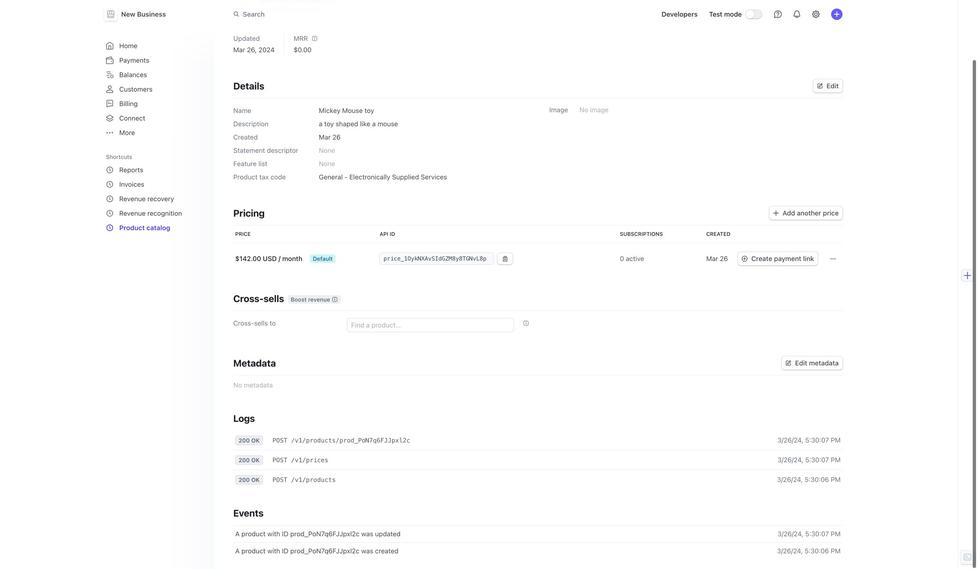 Task type: vqa. For each thing, say whether or not it's contained in the screenshot.
rightmost be
no



Task type: describe. For each thing, give the bounding box(es) containing it.
Test mode checkbox
[[746, 10, 762, 19]]

settings image
[[812, 10, 820, 18]]

1 horizontal spatial svg image
[[786, 361, 791, 366]]

notifications image
[[793, 10, 801, 18]]

1 shortcuts element from the top
[[102, 150, 209, 236]]

help image
[[774, 10, 782, 18]]

2 shortcuts element from the top
[[102, 162, 209, 236]]

0 vertical spatial svg image
[[773, 211, 779, 216]]



Task type: locate. For each thing, give the bounding box(es) containing it.
boost revenue element
[[288, 296, 341, 304]]

svg image
[[773, 211, 779, 216], [786, 361, 791, 366]]

svg image
[[817, 83, 823, 89], [742, 256, 748, 262], [502, 256, 508, 262], [830, 256, 836, 262]]

0 horizontal spatial svg image
[[773, 211, 779, 216]]

None text field
[[380, 253, 494, 265]]

manage shortcuts image
[[198, 154, 204, 160]]

shortcuts element
[[102, 150, 209, 236], [102, 162, 209, 236]]

Find a product… text field
[[347, 319, 514, 332]]

1 vertical spatial svg image
[[786, 361, 791, 366]]

core navigation links element
[[102, 38, 209, 140]]

None search field
[[228, 6, 496, 23]]

Search text field
[[228, 6, 496, 23]]



